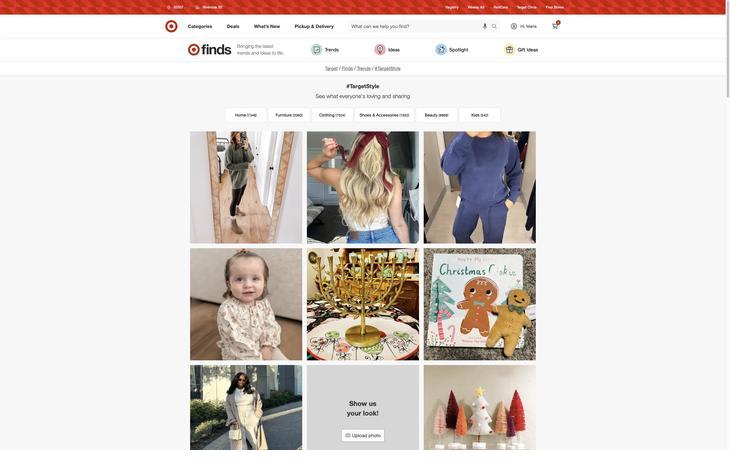 Task type: vqa. For each thing, say whether or not it's contained in the screenshot.
first ) from the right
yes



Task type: describe. For each thing, give the bounding box(es) containing it.
beauty ( 8868 )
[[425, 112, 449, 117]]

) for beauty
[[448, 113, 449, 117]]

target link
[[325, 65, 338, 71]]

shoes & accessories ( 1922 )
[[360, 112, 409, 117]]

ideas inside ideas link
[[389, 47, 400, 52]]

circle
[[528, 5, 537, 9]]

registry
[[446, 5, 459, 9]]

delivery
[[316, 23, 334, 29]]

( for kids
[[481, 113, 482, 117]]

) for clothing
[[345, 113, 345, 117]]

2060
[[294, 113, 302, 117]]

& for accessories
[[373, 112, 375, 117]]

upload
[[352, 433, 367, 439]]

see
[[316, 93, 325, 99]]

) for kids
[[488, 113, 489, 117]]

542
[[482, 113, 488, 117]]

new
[[270, 23, 280, 29]]

gift ideas link
[[504, 44, 538, 56]]

gift
[[518, 47, 526, 52]]

photo
[[369, 433, 381, 439]]

accessories
[[376, 112, 399, 117]]

us
[[369, 399, 377, 408]]

1 / from the left
[[339, 65, 341, 71]]

kids ( 542 )
[[472, 112, 489, 117]]

se
[[218, 5, 223, 9]]

furniture ( 2060 )
[[276, 112, 303, 117]]

what's
[[254, 23, 269, 29]]

see what everyone's loving and sharing
[[316, 93, 410, 99]]

1 vertical spatial trends link
[[357, 65, 371, 71]]

92507
[[174, 5, 183, 9]]

1922
[[401, 113, 408, 117]]

hi, maria
[[521, 24, 537, 29]]

ideas link
[[375, 44, 400, 56]]

3 link
[[549, 20, 562, 33]]

gift ideas
[[518, 47, 538, 52]]

user image by @tiffaniex4_mylife image
[[424, 131, 536, 244]]

3
[[558, 21, 559, 24]]

ideas
[[260, 50, 271, 56]]

weekly
[[468, 5, 479, 9]]

( for furniture
[[293, 113, 294, 117]]

target / finds / trends / #targetstyle
[[325, 65, 401, 71]]

upload photo
[[352, 433, 381, 439]]

riverside se button
[[192, 2, 226, 13]]

1 vertical spatial #targetstyle
[[347, 83, 380, 89]]

latest
[[263, 43, 274, 49]]

bringing the latest trends and ideas to life.
[[237, 43, 284, 56]]

find stores link
[[546, 5, 564, 10]]

riverside se
[[203, 5, 223, 9]]

furniture
[[276, 112, 292, 117]]

to
[[272, 50, 276, 56]]

everyone's
[[340, 93, 365, 99]]

deals link
[[222, 20, 247, 33]]

target circle link
[[517, 5, 537, 10]]

redcard
[[494, 5, 508, 9]]

life.
[[277, 50, 284, 56]]

( inside shoes & accessories ( 1922 )
[[400, 113, 401, 117]]

) for furniture
[[302, 113, 303, 117]]

beauty
[[425, 112, 438, 117]]

ad
[[480, 5, 485, 9]]

what's new
[[254, 23, 280, 29]]

user image by @liferunsonlaughter image
[[190, 131, 302, 244]]

show
[[349, 399, 367, 408]]

finds link
[[342, 65, 353, 71]]

1 horizontal spatial trends
[[357, 65, 371, 71]]

pickup & delivery link
[[290, 20, 341, 33]]

ideas inside gift ideas link
[[527, 47, 538, 52]]

user image by @rejeanbean image
[[424, 365, 536, 450]]

registry link
[[446, 5, 459, 10]]

#targetstyle link
[[375, 65, 401, 71]]

home
[[235, 112, 246, 117]]

sharing
[[393, 93, 410, 99]]

7348
[[248, 113, 256, 117]]

0 horizontal spatial trends link
[[311, 44, 339, 56]]



Task type: locate. For each thing, give the bounding box(es) containing it.
kids
[[472, 112, 480, 117]]

target finds image
[[188, 44, 232, 56]]

0 horizontal spatial ideas
[[389, 47, 400, 52]]

) right the furniture
[[302, 113, 303, 117]]

1 vertical spatial and
[[382, 93, 391, 99]]

1 horizontal spatial /
[[354, 65, 356, 71]]

7024
[[337, 113, 345, 117]]

user image by @xiimenasarahii image
[[190, 248, 302, 361]]

0 vertical spatial #targetstyle
[[375, 65, 401, 71]]

& right shoes at top
[[373, 112, 375, 117]]

) down sharing
[[408, 113, 409, 117]]

2 horizontal spatial /
[[372, 65, 374, 71]]

and for trends
[[251, 50, 259, 56]]

( right the furniture
[[293, 113, 294, 117]]

3 ( from the left
[[336, 113, 337, 117]]

target left circle
[[517, 5, 527, 9]]

0 vertical spatial &
[[311, 23, 315, 29]]

stores
[[554, 5, 564, 9]]

92507 button
[[163, 2, 190, 13]]

( for beauty
[[439, 113, 440, 117]]

0 horizontal spatial &
[[311, 23, 315, 29]]

maria
[[527, 24, 537, 29]]

target left finds
[[325, 65, 338, 71]]

and inside bringing the latest trends and ideas to life.
[[251, 50, 259, 56]]

trends
[[325, 47, 339, 52], [357, 65, 371, 71]]

1 horizontal spatial trends link
[[357, 65, 371, 71]]

show us your look!
[[347, 399, 379, 417]]

shoes
[[360, 112, 372, 117]]

0 horizontal spatial /
[[339, 65, 341, 71]]

trends
[[237, 50, 250, 56]]

redcard link
[[494, 5, 508, 10]]

/ right "finds" link
[[354, 65, 356, 71]]

1 vertical spatial target
[[325, 65, 338, 71]]

0 horizontal spatial trends
[[325, 47, 339, 52]]

home ( 7348 )
[[235, 112, 257, 117]]

( right accessories
[[400, 113, 401, 117]]

( for home
[[247, 113, 248, 117]]

0 vertical spatial target
[[517, 5, 527, 9]]

( inside home ( 7348 )
[[247, 113, 248, 117]]

riverside
[[203, 5, 217, 9]]

5 ( from the left
[[439, 113, 440, 117]]

1 ( from the left
[[247, 113, 248, 117]]

upload photo button
[[341, 429, 385, 442]]

user image by @montina_nicole image
[[190, 365, 302, 450]]

) inside furniture ( 2060 )
[[302, 113, 303, 117]]

1 horizontal spatial target
[[517, 5, 527, 9]]

find
[[546, 5, 553, 9]]

search
[[489, 24, 504, 30]]

2 / from the left
[[354, 65, 356, 71]]

pickup
[[295, 23, 310, 29]]

trends right "finds" link
[[357, 65, 371, 71]]

( right clothing
[[336, 113, 337, 117]]

1 horizontal spatial and
[[382, 93, 391, 99]]

and right loving
[[382, 93, 391, 99]]

) inside home ( 7348 )
[[256, 113, 257, 117]]

1 horizontal spatial ideas
[[527, 47, 538, 52]]

0 vertical spatial trends link
[[311, 44, 339, 56]]

3 / from the left
[[372, 65, 374, 71]]

6 ) from the left
[[488, 113, 489, 117]]

8868
[[440, 113, 448, 117]]

trends up target link
[[325, 47, 339, 52]]

target
[[517, 5, 527, 9], [325, 65, 338, 71]]

user image by @thektmiller image
[[307, 131, 419, 244]]

( inside 'clothing ( 7024 )'
[[336, 113, 337, 117]]

)
[[256, 113, 257, 117], [302, 113, 303, 117], [345, 113, 345, 117], [408, 113, 409, 117], [448, 113, 449, 117], [488, 113, 489, 117]]

) inside the kids ( 542 )
[[488, 113, 489, 117]]

categories link
[[183, 20, 220, 33]]

trends inside trends link
[[325, 47, 339, 52]]

( right kids
[[481, 113, 482, 117]]

1 ) from the left
[[256, 113, 257, 117]]

) inside shoes & accessories ( 1922 )
[[408, 113, 409, 117]]

what
[[327, 93, 338, 99]]

) inside 'clothing ( 7024 )'
[[345, 113, 345, 117]]

#targetstyle up 'see what everyone's loving and sharing' in the top of the page
[[347, 83, 380, 89]]

/
[[339, 65, 341, 71], [354, 65, 356, 71], [372, 65, 374, 71]]

the
[[255, 43, 262, 49]]

What can we help you find? suggestions appear below search field
[[348, 20, 494, 33]]

1 ideas from the left
[[389, 47, 400, 52]]

and
[[251, 50, 259, 56], [382, 93, 391, 99]]

( right home
[[247, 113, 248, 117]]

loving
[[367, 93, 381, 99]]

0 vertical spatial and
[[251, 50, 259, 56]]

5 ) from the left
[[448, 113, 449, 117]]

target for target circle
[[517, 5, 527, 9]]

spotlight
[[450, 47, 468, 52]]

categories
[[188, 23, 212, 29]]

( inside the kids ( 542 )
[[481, 113, 482, 117]]

user image by @leilasvitrine image
[[307, 248, 419, 361]]

search button
[[489, 20, 504, 34]]

your
[[347, 409, 361, 417]]

1 vertical spatial &
[[373, 112, 375, 117]]

4 ( from the left
[[400, 113, 401, 117]]

( inside furniture ( 2060 )
[[293, 113, 294, 117]]

hi,
[[521, 24, 526, 29]]

ideas
[[389, 47, 400, 52], [527, 47, 538, 52]]

) right clothing
[[345, 113, 345, 117]]

find stores
[[546, 5, 564, 9]]

0 horizontal spatial target
[[325, 65, 338, 71]]

& for delivery
[[311, 23, 315, 29]]

) right beauty
[[448, 113, 449, 117]]

what's new link
[[249, 20, 288, 33]]

4 ) from the left
[[408, 113, 409, 117]]

2 ) from the left
[[302, 113, 303, 117]]

( for clothing
[[336, 113, 337, 117]]

trends link right "finds" link
[[357, 65, 371, 71]]

) right home
[[256, 113, 257, 117]]

0 horizontal spatial and
[[251, 50, 259, 56]]

weekly ad
[[468, 5, 485, 9]]

weekly ad link
[[468, 5, 485, 10]]

) inside beauty ( 8868 )
[[448, 113, 449, 117]]

) right kids
[[488, 113, 489, 117]]

target circle
[[517, 5, 537, 9]]

finds
[[342, 65, 353, 71]]

user image by @sibi.shopitbuyit image
[[424, 248, 536, 361]]

1 vertical spatial trends
[[357, 65, 371, 71]]

target for target / finds / trends / #targetstyle
[[325, 65, 338, 71]]

(
[[247, 113, 248, 117], [293, 113, 294, 117], [336, 113, 337, 117], [400, 113, 401, 117], [439, 113, 440, 117], [481, 113, 482, 117]]

ideas right gift
[[527, 47, 538, 52]]

clothing
[[319, 112, 335, 117]]

3 ) from the left
[[345, 113, 345, 117]]

deals
[[227, 23, 240, 29]]

2 ( from the left
[[293, 113, 294, 117]]

/ left "finds" link
[[339, 65, 341, 71]]

pickup & delivery
[[295, 23, 334, 29]]

( right beauty
[[439, 113, 440, 117]]

1 horizontal spatial &
[[373, 112, 375, 117]]

spotlight link
[[436, 44, 468, 56]]

#targetstyle
[[375, 65, 401, 71], [347, 83, 380, 89]]

ideas up #targetstyle 'link'
[[389, 47, 400, 52]]

&
[[311, 23, 315, 29], [373, 112, 375, 117]]

& right pickup
[[311, 23, 315, 29]]

and down the at the top of the page
[[251, 50, 259, 56]]

#targetstyle down ideas link
[[375, 65, 401, 71]]

bringing
[[237, 43, 254, 49]]

( inside beauty ( 8868 )
[[439, 113, 440, 117]]

and for loving
[[382, 93, 391, 99]]

2 ideas from the left
[[527, 47, 538, 52]]

6 ( from the left
[[481, 113, 482, 117]]

trends link
[[311, 44, 339, 56], [357, 65, 371, 71]]

clothing ( 7024 )
[[319, 112, 345, 117]]

look!
[[363, 409, 379, 417]]

) for home
[[256, 113, 257, 117]]

trends link up target link
[[311, 44, 339, 56]]

0 vertical spatial trends
[[325, 47, 339, 52]]

/ left #targetstyle 'link'
[[372, 65, 374, 71]]



